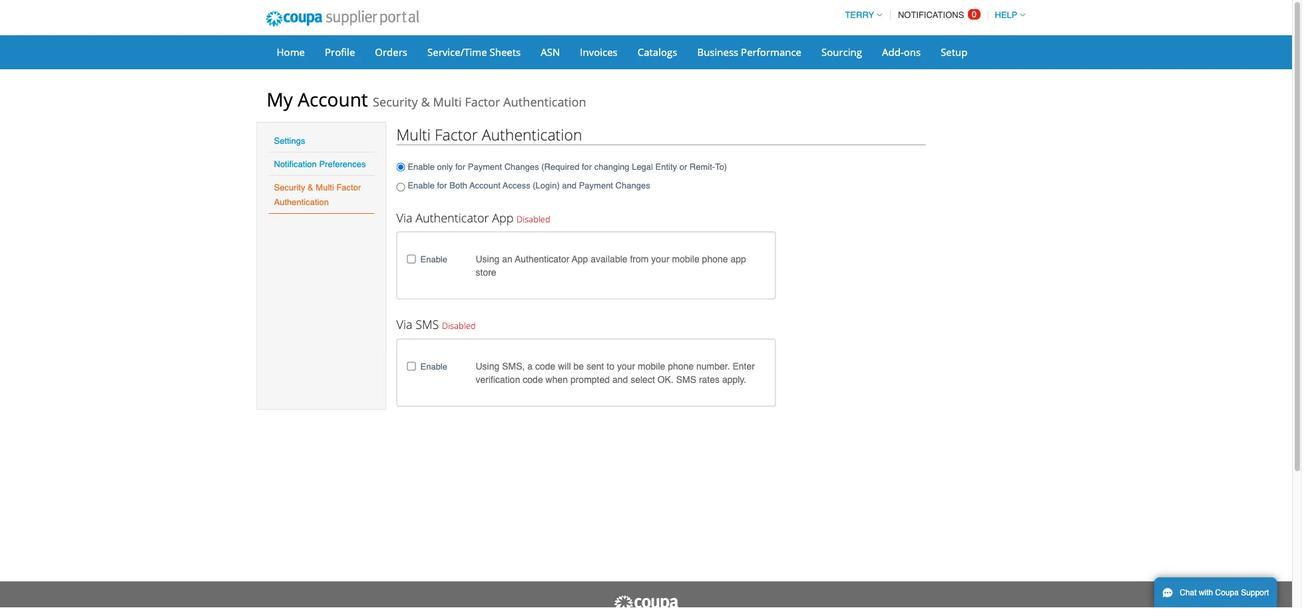 Task type: locate. For each thing, give the bounding box(es) containing it.
phone
[[703, 254, 728, 264], [668, 361, 694, 371]]

1 horizontal spatial phone
[[703, 254, 728, 264]]

using
[[476, 254, 500, 264], [476, 361, 500, 371]]

1 vertical spatial account
[[470, 180, 501, 190]]

0 vertical spatial and
[[562, 180, 577, 190]]

& inside my account security & multi factor authentication
[[421, 94, 430, 110]]

invoices link
[[572, 42, 627, 62]]

notification
[[274, 159, 317, 169]]

enable down via authenticator app disabled
[[421, 254, 448, 264]]

security down notification in the left of the page
[[274, 182, 305, 192]]

1 vertical spatial security
[[274, 182, 305, 192]]

1 horizontal spatial coupa supplier portal image
[[613, 595, 680, 608]]

0 vertical spatial phone
[[703, 254, 728, 264]]

multi inside my account security & multi factor authentication
[[433, 94, 462, 110]]

1 vertical spatial and
[[613, 374, 628, 385]]

phone left app
[[703, 254, 728, 264]]

sms inside the using sms, a code will be sent to your mobile phone number. enter verification code when prompted and select ok. sms rates apply.
[[677, 374, 697, 385]]

0 vertical spatial your
[[652, 254, 670, 264]]

1 vertical spatial via
[[397, 317, 413, 333]]

changes down legal
[[616, 180, 651, 190]]

& down service/time
[[421, 94, 430, 110]]

1 using from the top
[[476, 254, 500, 264]]

enable only for payment changes (required for changing legal entity or remit-to)
[[408, 162, 728, 172]]

and down to in the left bottom of the page
[[613, 374, 628, 385]]

orders
[[375, 45, 408, 59]]

0 vertical spatial authentication
[[504, 94, 587, 110]]

notification preferences
[[274, 159, 366, 169]]

0 vertical spatial mobile
[[672, 254, 700, 264]]

1 horizontal spatial authenticator
[[515, 254, 570, 264]]

your
[[652, 254, 670, 264], [617, 361, 636, 371]]

authentication up (required
[[482, 124, 583, 145]]

1 horizontal spatial multi
[[397, 124, 431, 145]]

1 vertical spatial payment
[[579, 180, 614, 190]]

0 vertical spatial sms
[[416, 317, 439, 333]]

0 horizontal spatial disabled
[[442, 320, 476, 332]]

1 vertical spatial using
[[476, 361, 500, 371]]

enable for both account access (login) and payment changes
[[408, 180, 651, 190]]

1 via from the top
[[397, 210, 413, 226]]

0 horizontal spatial phone
[[668, 361, 694, 371]]

account right the both at the top left of the page
[[470, 180, 501, 190]]

0 vertical spatial using
[[476, 254, 500, 264]]

authentication down notification in the left of the page
[[274, 197, 329, 207]]

disabled down store
[[442, 320, 476, 332]]

0 vertical spatial multi
[[433, 94, 462, 110]]

remit-
[[690, 162, 716, 172]]

your right to in the left bottom of the page
[[617, 361, 636, 371]]

mobile up select
[[638, 361, 666, 371]]

sms
[[416, 317, 439, 333], [677, 374, 697, 385]]

0 vertical spatial authenticator
[[416, 210, 489, 226]]

factor down the "preferences"
[[337, 182, 361, 192]]

via
[[397, 210, 413, 226], [397, 317, 413, 333]]

multi down notification preferences link
[[316, 182, 334, 192]]

for left "changing"
[[582, 162, 592, 172]]

1 vertical spatial code
[[523, 374, 543, 385]]

factor inside the security & multi factor authentication
[[337, 182, 361, 192]]

setup
[[941, 45, 968, 59]]

business performance link
[[689, 42, 811, 62]]

when
[[546, 374, 568, 385]]

0 horizontal spatial account
[[298, 87, 368, 112]]

2 via from the top
[[397, 317, 413, 333]]

multi factor authentication
[[397, 124, 583, 145]]

0 horizontal spatial multi
[[316, 182, 334, 192]]

payment down multi factor authentication at the left top of the page
[[468, 162, 502, 172]]

using inside the using sms, a code will be sent to your mobile phone number. enter verification code when prompted and select ok. sms rates apply.
[[476, 361, 500, 371]]

for left the both at the top left of the page
[[437, 180, 447, 190]]

app left available
[[572, 254, 588, 264]]

1 horizontal spatial disabled
[[517, 213, 551, 225]]

store
[[476, 267, 497, 278]]

code right a
[[536, 361, 556, 371]]

app
[[731, 254, 747, 264]]

account down "profile" link
[[298, 87, 368, 112]]

authenticator inside the using an authenticator app available from your mobile phone app store
[[515, 254, 570, 264]]

via sms disabled
[[397, 317, 476, 333]]

chat
[[1181, 588, 1197, 598]]

security inside the security & multi factor authentication
[[274, 182, 305, 192]]

1 vertical spatial app
[[572, 254, 588, 264]]

home link
[[268, 42, 314, 62]]

navigation
[[840, 2, 1026, 28]]

1 vertical spatial mobile
[[638, 361, 666, 371]]

app
[[492, 210, 514, 226], [572, 254, 588, 264]]

sms,
[[502, 361, 525, 371]]

sourcing
[[822, 45, 863, 59]]

profile
[[325, 45, 355, 59]]

2 vertical spatial multi
[[316, 182, 334, 192]]

0 vertical spatial &
[[421, 94, 430, 110]]

1 vertical spatial changes
[[616, 180, 651, 190]]

0 horizontal spatial sms
[[416, 317, 439, 333]]

and
[[562, 180, 577, 190], [613, 374, 628, 385]]

multi down service/time
[[433, 94, 462, 110]]

my
[[267, 87, 293, 112]]

catalogs link
[[629, 42, 686, 62]]

to
[[607, 361, 615, 371]]

2 horizontal spatial multi
[[433, 94, 462, 110]]

enable
[[408, 162, 435, 172], [408, 180, 435, 190], [421, 254, 448, 264], [421, 361, 448, 371]]

1 horizontal spatial account
[[470, 180, 501, 190]]

multi inside the security & multi factor authentication
[[316, 182, 334, 192]]

0 horizontal spatial mobile
[[638, 361, 666, 371]]

1 horizontal spatial &
[[421, 94, 430, 110]]

changes up access
[[505, 162, 539, 172]]

security
[[373, 94, 418, 110], [274, 182, 305, 192]]

using up verification in the bottom of the page
[[476, 361, 500, 371]]

2 vertical spatial factor
[[337, 182, 361, 192]]

1 horizontal spatial sms
[[677, 374, 697, 385]]

setup link
[[933, 42, 977, 62]]

add-ons
[[883, 45, 921, 59]]

support
[[1242, 588, 1270, 598]]

1 vertical spatial &
[[308, 182, 314, 192]]

0 vertical spatial factor
[[465, 94, 501, 110]]

add-ons link
[[874, 42, 930, 62]]

changes
[[505, 162, 539, 172], [616, 180, 651, 190]]

authentication
[[504, 94, 587, 110], [482, 124, 583, 145], [274, 197, 329, 207]]

1 vertical spatial disabled
[[442, 320, 476, 332]]

multi
[[433, 94, 462, 110], [397, 124, 431, 145], [316, 182, 334, 192]]

help
[[996, 10, 1018, 20]]

1 horizontal spatial payment
[[579, 180, 614, 190]]

invoices
[[580, 45, 618, 59]]

0 horizontal spatial &
[[308, 182, 314, 192]]

my account security & multi factor authentication
[[267, 87, 587, 112]]

coupa supplier portal image
[[257, 2, 428, 35], [613, 595, 680, 608]]

0 horizontal spatial authenticator
[[416, 210, 489, 226]]

code down a
[[523, 374, 543, 385]]

0 horizontal spatial coupa supplier portal image
[[257, 2, 428, 35]]

enter
[[733, 361, 755, 371]]

0 vertical spatial app
[[492, 210, 514, 226]]

select
[[631, 374, 655, 385]]

and down enable only for payment changes (required for changing legal entity or remit-to)
[[562, 180, 577, 190]]

0 vertical spatial via
[[397, 210, 413, 226]]

for right only
[[456, 162, 466, 172]]

0 horizontal spatial security
[[274, 182, 305, 192]]

authenticator
[[416, 210, 489, 226], [515, 254, 570, 264]]

navigation containing notifications 0
[[840, 2, 1026, 28]]

0 vertical spatial disabled
[[517, 213, 551, 225]]

access
[[503, 180, 531, 190]]

0 horizontal spatial your
[[617, 361, 636, 371]]

0 horizontal spatial and
[[562, 180, 577, 190]]

None checkbox
[[407, 362, 416, 371]]

1 vertical spatial sms
[[677, 374, 697, 385]]

phone up ok.
[[668, 361, 694, 371]]

multi up enable only for payment changes (required for changing legal entity or remit-to) radio
[[397, 124, 431, 145]]

apply.
[[723, 374, 747, 385]]

authenticator right 'an'
[[515, 254, 570, 264]]

1 horizontal spatial changes
[[616, 180, 651, 190]]

None checkbox
[[407, 255, 416, 264]]

1 horizontal spatial security
[[373, 94, 418, 110]]

your inside the using an authenticator app available from your mobile phone app store
[[652, 254, 670, 264]]

payment down "changing"
[[579, 180, 614, 190]]

account
[[298, 87, 368, 112], [470, 180, 501, 190]]

using up store
[[476, 254, 500, 264]]

add-
[[883, 45, 904, 59]]

payment
[[468, 162, 502, 172], [579, 180, 614, 190]]

& down notification preferences link
[[308, 182, 314, 192]]

terry
[[846, 10, 875, 20]]

code
[[536, 361, 556, 371], [523, 374, 543, 385]]

0 horizontal spatial payment
[[468, 162, 502, 172]]

1 horizontal spatial your
[[652, 254, 670, 264]]

0 vertical spatial payment
[[468, 162, 502, 172]]

app down access
[[492, 210, 514, 226]]

disabled down 'enable for both account access (login) and payment changes'
[[517, 213, 551, 225]]

1 horizontal spatial mobile
[[672, 254, 700, 264]]

enable right enable for both account access (login) and payment changes radio
[[408, 180, 435, 190]]

1 vertical spatial phone
[[668, 361, 694, 371]]

number.
[[697, 361, 730, 371]]

1 vertical spatial your
[[617, 361, 636, 371]]

your right from
[[652, 254, 670, 264]]

notifications 0
[[899, 9, 977, 20]]

0 vertical spatial security
[[373, 94, 418, 110]]

2 using from the top
[[476, 361, 500, 371]]

factor up multi factor authentication at the left top of the page
[[465, 94, 501, 110]]

authenticator down the both at the top left of the page
[[416, 210, 489, 226]]

authentication down asn link
[[504, 94, 587, 110]]

0 vertical spatial changes
[[505, 162, 539, 172]]

verification
[[476, 374, 521, 385]]

1 horizontal spatial app
[[572, 254, 588, 264]]

1 vertical spatial authenticator
[[515, 254, 570, 264]]

to)
[[716, 162, 728, 172]]

2 vertical spatial authentication
[[274, 197, 329, 207]]

1 horizontal spatial and
[[613, 374, 628, 385]]

using inside the using an authenticator app available from your mobile phone app store
[[476, 254, 500, 264]]

chat with coupa support
[[1181, 588, 1270, 598]]

with
[[1200, 588, 1214, 598]]

service/time sheets
[[428, 45, 521, 59]]

security down orders link
[[373, 94, 418, 110]]

disabled
[[517, 213, 551, 225], [442, 320, 476, 332]]

mobile right from
[[672, 254, 700, 264]]

factor up only
[[435, 124, 478, 145]]

1 vertical spatial coupa supplier portal image
[[613, 595, 680, 608]]

&
[[421, 94, 430, 110], [308, 182, 314, 192]]

0 vertical spatial coupa supplier portal image
[[257, 2, 428, 35]]

0 vertical spatial account
[[298, 87, 368, 112]]

1 horizontal spatial for
[[456, 162, 466, 172]]

business
[[698, 45, 739, 59]]

mobile
[[672, 254, 700, 264], [638, 361, 666, 371]]

settings link
[[274, 136, 305, 146]]



Task type: vqa. For each thing, say whether or not it's contained in the screenshot.
the rightmost 'Authenticator'
yes



Task type: describe. For each thing, give the bounding box(es) containing it.
from
[[630, 254, 649, 264]]

disabled inside via authenticator app disabled
[[517, 213, 551, 225]]

chat with coupa support button
[[1155, 578, 1278, 608]]

terry link
[[840, 10, 883, 20]]

authentication inside the security & multi factor authentication
[[274, 197, 329, 207]]

0 horizontal spatial changes
[[505, 162, 539, 172]]

security & multi factor authentication link
[[274, 182, 361, 207]]

only
[[437, 162, 453, 172]]

profile link
[[316, 42, 364, 62]]

1 vertical spatial multi
[[397, 124, 431, 145]]

legal
[[632, 162, 653, 172]]

(login)
[[533, 180, 560, 190]]

& inside the security & multi factor authentication
[[308, 182, 314, 192]]

enable down via sms disabled
[[421, 361, 448, 371]]

an
[[502, 254, 513, 264]]

mobile inside the using sms, a code will be sent to your mobile phone number. enter verification code when prompted and select ok. sms rates apply.
[[638, 361, 666, 371]]

phone inside the using sms, a code will be sent to your mobile phone number. enter verification code when prompted and select ok. sms rates apply.
[[668, 361, 694, 371]]

help link
[[990, 10, 1026, 20]]

Enable for Both Account Access (Login) and Payment Changes radio
[[397, 179, 405, 196]]

0 horizontal spatial for
[[437, 180, 447, 190]]

orders link
[[367, 42, 416, 62]]

app inside the using an authenticator app available from your mobile phone app store
[[572, 254, 588, 264]]

a
[[528, 361, 533, 371]]

your inside the using sms, a code will be sent to your mobile phone number. enter verification code when prompted and select ok. sms rates apply.
[[617, 361, 636, 371]]

rates
[[699, 374, 720, 385]]

mobile inside the using an authenticator app available from your mobile phone app store
[[672, 254, 700, 264]]

home
[[277, 45, 305, 59]]

via for via authenticator app
[[397, 210, 413, 226]]

asn link
[[532, 42, 569, 62]]

service/time
[[428, 45, 487, 59]]

notifications
[[899, 10, 965, 20]]

ok.
[[658, 374, 674, 385]]

1 vertical spatial authentication
[[482, 124, 583, 145]]

service/time sheets link
[[419, 42, 530, 62]]

will
[[558, 361, 571, 371]]

via authenticator app disabled
[[397, 210, 551, 226]]

entity
[[656, 162, 678, 172]]

security inside my account security & multi factor authentication
[[373, 94, 418, 110]]

disabled inside via sms disabled
[[442, 320, 476, 332]]

asn
[[541, 45, 560, 59]]

via for via sms
[[397, 317, 413, 333]]

notification preferences link
[[274, 159, 366, 169]]

sent
[[587, 361, 605, 371]]

authentication inside my account security & multi factor authentication
[[504, 94, 587, 110]]

preferences
[[319, 159, 366, 169]]

ons
[[904, 45, 921, 59]]

1 vertical spatial factor
[[435, 124, 478, 145]]

changing
[[595, 162, 630, 172]]

using sms, a code will be sent to your mobile phone number. enter verification code when prompted and select ok. sms rates apply.
[[476, 361, 755, 385]]

available
[[591, 254, 628, 264]]

or
[[680, 162, 688, 172]]

be
[[574, 361, 584, 371]]

security & multi factor authentication
[[274, 182, 361, 207]]

both
[[450, 180, 468, 190]]

using for using sms, a code will be sent to your mobile phone number. enter verification code when prompted and select ok. sms rates apply.
[[476, 361, 500, 371]]

prompted
[[571, 374, 610, 385]]

sheets
[[490, 45, 521, 59]]

catalogs
[[638, 45, 678, 59]]

using for using an authenticator app available from your mobile phone app store
[[476, 254, 500, 264]]

and inside the using sms, a code will be sent to your mobile phone number. enter verification code when prompted and select ok. sms rates apply.
[[613, 374, 628, 385]]

(required
[[542, 162, 580, 172]]

phone inside the using an authenticator app available from your mobile phone app store
[[703, 254, 728, 264]]

settings
[[274, 136, 305, 146]]

0 vertical spatial code
[[536, 361, 556, 371]]

0
[[972, 9, 977, 19]]

2 horizontal spatial for
[[582, 162, 592, 172]]

0 horizontal spatial app
[[492, 210, 514, 226]]

factor inside my account security & multi factor authentication
[[465, 94, 501, 110]]

enable right enable only for payment changes (required for changing legal entity or remit-to) radio
[[408, 162, 435, 172]]

using an authenticator app available from your mobile phone app store
[[476, 254, 747, 278]]

performance
[[741, 45, 802, 59]]

Enable only for Payment Changes (Required for changing Legal Entity or Remit-To) radio
[[397, 159, 405, 176]]

coupa
[[1216, 588, 1240, 598]]

sourcing link
[[813, 42, 871, 62]]

business performance
[[698, 45, 802, 59]]



